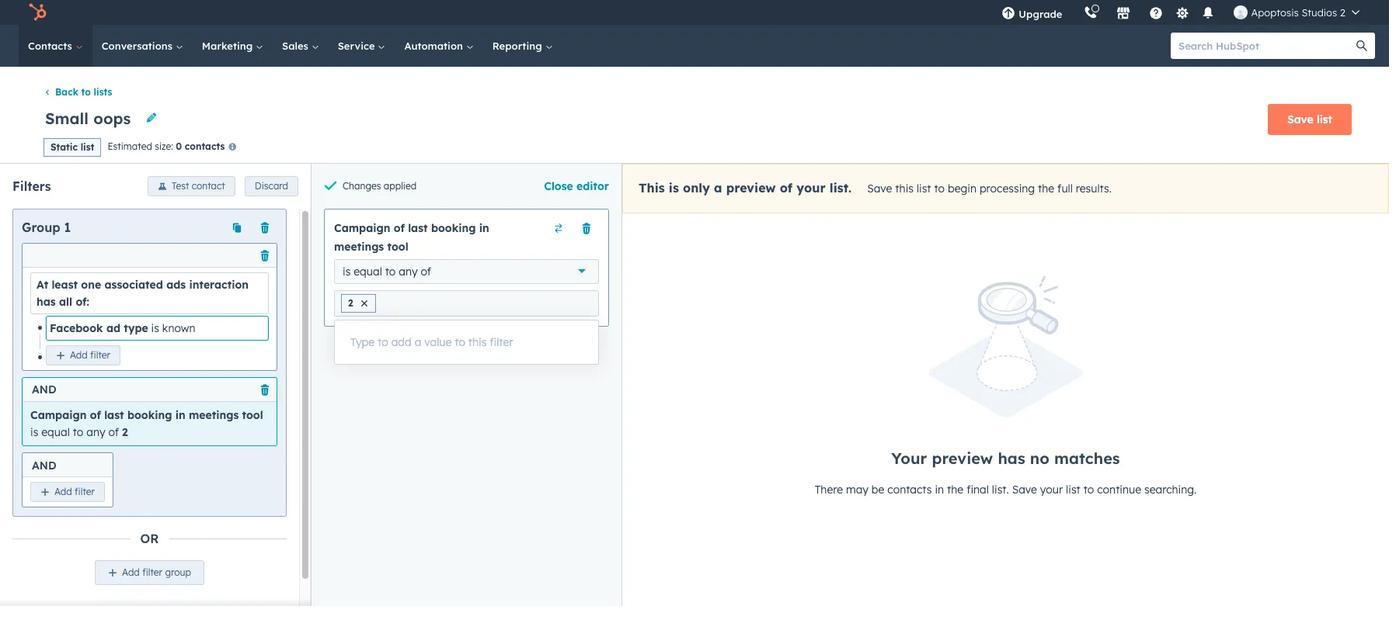 Task type: locate. For each thing, give the bounding box(es) containing it.
0 vertical spatial your
[[797, 180, 826, 196]]

a for value
[[415, 336, 421, 350]]

one
[[81, 278, 101, 292]]

campaign for campaign of last booking in meetings tool is equal to any of 2
[[30, 409, 87, 423]]

1 vertical spatial the
[[947, 484, 964, 498]]

0 vertical spatial tool
[[387, 240, 408, 254]]

a right "add"
[[415, 336, 421, 350]]

apoptosis studios 2 button
[[1225, 0, 1369, 25]]

0 vertical spatial contacts
[[185, 141, 225, 153]]

1 vertical spatial tool
[[242, 409, 263, 423]]

any inside popup button
[[399, 265, 418, 279]]

1 horizontal spatial tool
[[387, 240, 408, 254]]

0 horizontal spatial last
[[104, 409, 124, 423]]

reporting link
[[483, 25, 562, 67]]

full
[[1058, 182, 1073, 196]]

a for preview
[[714, 180, 722, 196]]

add filter group
[[122, 568, 191, 579]]

0 horizontal spatial 2
[[122, 426, 128, 440]]

this is only a preview of your list.
[[639, 180, 852, 196]]

meetings inside campaign of last booking in meetings tool is equal to any of 2
[[189, 409, 239, 423]]

has left 'no'
[[998, 449, 1025, 469]]

1 vertical spatial list.
[[992, 484, 1009, 498]]

estimated
[[108, 141, 152, 153]]

0 vertical spatial a
[[714, 180, 722, 196]]

equal
[[354, 265, 382, 279], [41, 426, 70, 440]]

there may be contacts in the final list. save your list to continue searching.
[[815, 484, 1197, 498]]

1 horizontal spatial booking
[[431, 221, 476, 235]]

1 vertical spatial 2
[[348, 297, 353, 309]]

contacts for be
[[888, 484, 932, 498]]

Enter value field
[[380, 291, 391, 316]]

1 vertical spatial this
[[468, 336, 487, 350]]

service link
[[328, 25, 395, 67]]

last
[[408, 221, 428, 235], [104, 409, 124, 423]]

hubspot image
[[28, 3, 47, 22]]

2 horizontal spatial save
[[1288, 113, 1314, 127]]

notifications image
[[1202, 7, 1216, 21]]

the left final
[[947, 484, 964, 498]]

list inside button
[[1317, 113, 1333, 127]]

2 horizontal spatial 2
[[1340, 6, 1346, 19]]

0 horizontal spatial tool
[[242, 409, 263, 423]]

0 horizontal spatial meetings
[[189, 409, 239, 423]]

0 vertical spatial last
[[408, 221, 428, 235]]

this
[[639, 180, 665, 196]]

1 horizontal spatial campaign
[[334, 221, 390, 235]]

marketplaces image
[[1117, 7, 1131, 21]]

has
[[37, 295, 56, 309], [998, 449, 1025, 469]]

1 vertical spatial campaign
[[30, 409, 87, 423]]

2 inside campaign of last booking in meetings tool is equal to any of 2
[[122, 426, 128, 440]]

1 horizontal spatial meetings
[[334, 240, 384, 254]]

0 vertical spatial the
[[1038, 182, 1055, 196]]

1 horizontal spatial a
[[714, 180, 722, 196]]

tool
[[387, 240, 408, 254], [242, 409, 263, 423]]

1 horizontal spatial in
[[479, 221, 489, 235]]

add for or
[[122, 568, 140, 579]]

a
[[714, 180, 722, 196], [415, 336, 421, 350]]

meetings inside campaign of last booking in meetings tool
[[334, 240, 384, 254]]

1 horizontal spatial list.
[[992, 484, 1009, 498]]

1 vertical spatial in
[[175, 409, 186, 423]]

conversations link
[[92, 25, 193, 67]]

contacts link
[[19, 25, 92, 67]]

1 horizontal spatial any
[[399, 265, 418, 279]]

contacts right 0
[[185, 141, 225, 153]]

preview right only
[[726, 180, 776, 196]]

0 horizontal spatial in
[[175, 409, 186, 423]]

close editor button
[[544, 177, 609, 196]]

2
[[1340, 6, 1346, 19], [348, 297, 353, 309], [122, 426, 128, 440]]

0 horizontal spatial has
[[37, 295, 56, 309]]

is
[[669, 180, 679, 196], [343, 265, 351, 279], [151, 321, 159, 335], [30, 426, 38, 440]]

save inside button
[[1288, 113, 1314, 127]]

hubspot link
[[19, 3, 58, 22]]

in inside campaign of last booking in meetings tool is equal to any of 2
[[175, 409, 186, 423]]

0 horizontal spatial contacts
[[185, 141, 225, 153]]

menu
[[991, 0, 1371, 25]]

settings image
[[1176, 7, 1190, 21]]

2 vertical spatial save
[[1012, 484, 1037, 498]]

0 horizontal spatial any
[[86, 426, 105, 440]]

static list
[[51, 141, 94, 153]]

1 vertical spatial equal
[[41, 426, 70, 440]]

0 horizontal spatial a
[[415, 336, 421, 350]]

booking for campaign of last booking in meetings tool is equal to any of 2
[[127, 409, 172, 423]]

preview up final
[[932, 449, 993, 469]]

1 vertical spatial add filter
[[54, 487, 95, 498]]

1 vertical spatial preview
[[932, 449, 993, 469]]

lists
[[94, 87, 112, 98]]

1 vertical spatial any
[[86, 426, 105, 440]]

calling icon button
[[1078, 2, 1104, 23]]

has down at
[[37, 295, 56, 309]]

tara schultz image
[[1234, 5, 1248, 19]]

filter
[[490, 336, 513, 350], [90, 350, 110, 361], [75, 487, 95, 498], [142, 568, 162, 579]]

and
[[32, 383, 56, 397], [32, 459, 56, 473]]

2 inside 'popup button'
[[1340, 6, 1346, 19]]

be
[[872, 484, 885, 498]]

meetings for campaign of last booking in meetings tool is equal to any of 2
[[189, 409, 239, 423]]

this left begin
[[895, 182, 914, 196]]

campaign inside campaign of last booking in meetings tool
[[334, 221, 390, 235]]

0 horizontal spatial this
[[468, 336, 487, 350]]

0 vertical spatial this
[[895, 182, 914, 196]]

tool inside campaign of last booking in meetings tool
[[387, 240, 408, 254]]

this right the value on the left of the page
[[468, 336, 487, 350]]

menu containing apoptosis studios 2
[[991, 0, 1371, 25]]

0 horizontal spatial save
[[867, 182, 892, 196]]

last inside campaign of last booking in meetings tool
[[408, 221, 428, 235]]

add filter
[[70, 350, 110, 361], [54, 487, 95, 498]]

begin
[[948, 182, 977, 196]]

last for campaign of last booking in meetings tool is equal to any of 2
[[104, 409, 124, 423]]

2 vertical spatial in
[[935, 484, 944, 498]]

save
[[1288, 113, 1314, 127], [867, 182, 892, 196], [1012, 484, 1037, 498]]

your
[[797, 180, 826, 196], [1040, 484, 1063, 498]]

contacts inside page section element
[[185, 141, 225, 153]]

add filter group button
[[95, 561, 204, 586]]

this
[[895, 182, 914, 196], [468, 336, 487, 350]]

type
[[350, 336, 375, 350]]

1 vertical spatial save
[[867, 182, 892, 196]]

1 vertical spatial booking
[[127, 409, 172, 423]]

add filter for the top add filter button
[[70, 350, 110, 361]]

1 vertical spatial meetings
[[189, 409, 239, 423]]

upgrade
[[1019, 8, 1063, 20]]

1 vertical spatial contacts
[[888, 484, 932, 498]]

contacts
[[185, 141, 225, 153], [888, 484, 932, 498]]

contacts down your in the bottom of the page
[[888, 484, 932, 498]]

in for there may be contacts in the final list. save your list to continue searching.
[[935, 484, 944, 498]]

add filter button
[[46, 346, 120, 366], [30, 483, 105, 503]]

booking
[[431, 221, 476, 235], [127, 409, 172, 423]]

at least one associated ads interaction has all of:
[[37, 278, 249, 309]]

0 vertical spatial list.
[[830, 180, 852, 196]]

0 vertical spatial meetings
[[334, 240, 384, 254]]

1 vertical spatial has
[[998, 449, 1025, 469]]

list.
[[830, 180, 852, 196], [992, 484, 1009, 498]]

0 horizontal spatial list.
[[830, 180, 852, 196]]

1 horizontal spatial last
[[408, 221, 428, 235]]

1 vertical spatial your
[[1040, 484, 1063, 498]]

campaign inside campaign of last booking in meetings tool is equal to any of 2
[[30, 409, 87, 423]]

search image
[[1357, 40, 1368, 51]]

0 horizontal spatial preview
[[726, 180, 776, 196]]

equal inside popup button
[[354, 265, 382, 279]]

of inside campaign of last booking in meetings tool
[[394, 221, 405, 235]]

any
[[399, 265, 418, 279], [86, 426, 105, 440]]

help image
[[1150, 7, 1164, 21]]

save list banner
[[37, 99, 1352, 137]]

booking inside campaign of last booking in meetings tool is equal to any of 2
[[127, 409, 172, 423]]

to
[[81, 87, 91, 98], [934, 182, 945, 196], [385, 265, 396, 279], [378, 336, 388, 350], [455, 336, 465, 350], [73, 426, 83, 440], [1084, 484, 1094, 498]]

0 vertical spatial any
[[399, 265, 418, 279]]

1 horizontal spatial has
[[998, 449, 1025, 469]]

List name field
[[44, 108, 136, 129]]

0 vertical spatial save
[[1288, 113, 1314, 127]]

list. for final
[[992, 484, 1009, 498]]

meetings
[[334, 240, 384, 254], [189, 409, 239, 423]]

a right only
[[714, 180, 722, 196]]

menu item
[[1073, 0, 1077, 25]]

1 vertical spatial add
[[54, 487, 72, 498]]

tool inside campaign of last booking in meetings tool is equal to any of 2
[[242, 409, 263, 423]]

the
[[1038, 182, 1055, 196], [947, 484, 964, 498]]

0 horizontal spatial booking
[[127, 409, 172, 423]]

0 vertical spatial add filter button
[[46, 346, 120, 366]]

any inside campaign of last booking in meetings tool is equal to any of 2
[[86, 426, 105, 440]]

processing
[[980, 182, 1035, 196]]

0 vertical spatial has
[[37, 295, 56, 309]]

booking inside campaign of last booking in meetings tool
[[431, 221, 476, 235]]

marketplaces button
[[1108, 0, 1140, 25]]

save for save this list to begin processing the full results.
[[867, 182, 892, 196]]

static
[[51, 141, 78, 153]]

1 vertical spatial last
[[104, 409, 124, 423]]

1 vertical spatial a
[[415, 336, 421, 350]]

0 vertical spatial in
[[479, 221, 489, 235]]

0 vertical spatial equal
[[354, 265, 382, 279]]

0 horizontal spatial your
[[797, 180, 826, 196]]

associated
[[104, 278, 163, 292]]

tool for campaign of last booking in meetings tool
[[387, 240, 408, 254]]

last inside campaign of last booking in meetings tool is equal to any of 2
[[104, 409, 124, 423]]

sales
[[282, 40, 311, 52]]

add
[[70, 350, 88, 361], [54, 487, 72, 498], [122, 568, 140, 579]]

0 vertical spatial 2
[[1340, 6, 1346, 19]]

1 horizontal spatial equal
[[354, 265, 382, 279]]

list. for your
[[830, 180, 852, 196]]

1 horizontal spatial save
[[1012, 484, 1037, 498]]

of
[[780, 180, 793, 196], [394, 221, 405, 235], [421, 265, 431, 279], [90, 409, 101, 423], [108, 426, 119, 440]]

size:
[[155, 141, 173, 153]]

preview
[[726, 180, 776, 196], [932, 449, 993, 469]]

0 horizontal spatial campaign
[[30, 409, 87, 423]]

1 horizontal spatial 2
[[348, 297, 353, 309]]

0 horizontal spatial the
[[947, 484, 964, 498]]

type
[[124, 321, 148, 335]]

2 vertical spatial 2
[[122, 426, 128, 440]]

0 vertical spatial and
[[32, 383, 56, 397]]

0 horizontal spatial equal
[[41, 426, 70, 440]]

marketing
[[202, 40, 256, 52]]

2 horizontal spatial in
[[935, 484, 944, 498]]

group
[[165, 568, 191, 579]]

1 horizontal spatial contacts
[[888, 484, 932, 498]]

at
[[37, 278, 48, 292]]

in for campaign of last booking in meetings tool is equal to any of 2
[[175, 409, 186, 423]]

0 vertical spatial add filter
[[70, 350, 110, 361]]

in inside campaign of last booking in meetings tool
[[479, 221, 489, 235]]

apoptosis
[[1251, 6, 1299, 19]]

0 vertical spatial campaign
[[334, 221, 390, 235]]

1 vertical spatial and
[[32, 459, 56, 473]]

0 vertical spatial booking
[[431, 221, 476, 235]]

0 vertical spatial preview
[[726, 180, 776, 196]]

add inside button
[[122, 568, 140, 579]]

the left the full
[[1038, 182, 1055, 196]]

2 vertical spatial add
[[122, 568, 140, 579]]

save this list to begin processing the full results.
[[867, 182, 1112, 196]]

interaction
[[189, 278, 249, 292]]



Task type: describe. For each thing, give the bounding box(es) containing it.
has inside at least one associated ads interaction has all of:
[[37, 295, 56, 309]]

add filter for the bottom add filter button
[[54, 487, 95, 498]]

contacts for 0
[[185, 141, 225, 153]]

ads
[[166, 278, 186, 292]]

settings link
[[1173, 4, 1192, 21]]

your
[[891, 449, 927, 469]]

close
[[544, 179, 573, 193]]

of:
[[76, 295, 89, 309]]

applied
[[384, 180, 417, 192]]

filter inside button
[[142, 568, 162, 579]]

upgrade image
[[1002, 7, 1016, 21]]

close image
[[361, 300, 367, 307]]

1 horizontal spatial this
[[895, 182, 914, 196]]

or
[[140, 532, 159, 547]]

add for and
[[54, 487, 72, 498]]

save list button
[[1268, 104, 1352, 135]]

discard
[[255, 180, 288, 192]]

campaign of last booking in meetings tool
[[334, 221, 489, 254]]

booking for campaign of last booking in meetings tool
[[431, 221, 476, 235]]

marketing link
[[193, 25, 273, 67]]

automation
[[404, 40, 466, 52]]

there
[[815, 484, 843, 498]]

last for campaign of last booking in meetings tool
[[408, 221, 428, 235]]

to inside popup button
[[385, 265, 396, 279]]

2 and from the top
[[32, 459, 56, 473]]

type to add a value to this filter
[[350, 336, 513, 350]]

in for campaign of last booking in meetings tool
[[479, 221, 489, 235]]

is equal to any of
[[343, 265, 431, 279]]

is inside popup button
[[343, 265, 351, 279]]

continue
[[1097, 484, 1142, 498]]

conversations
[[102, 40, 175, 52]]

automation link
[[395, 25, 483, 67]]

sales link
[[273, 25, 328, 67]]

changes applied
[[343, 180, 417, 192]]

service
[[338, 40, 378, 52]]

page section element
[[0, 67, 1389, 163]]

contacts
[[28, 40, 75, 52]]

equal inside campaign of last booking in meetings tool is equal to any of 2
[[41, 426, 70, 440]]

value
[[424, 336, 452, 350]]

0 vertical spatial add
[[70, 350, 88, 361]]

least
[[52, 278, 78, 292]]

final
[[967, 484, 989, 498]]

campaign for campaign of last booking in meetings tool
[[334, 221, 390, 235]]

of inside popup button
[[421, 265, 431, 279]]

group 1
[[22, 220, 71, 235]]

search button
[[1349, 33, 1375, 59]]

to inside page section element
[[81, 87, 91, 98]]

may
[[846, 484, 869, 498]]

calling icon image
[[1084, 6, 1098, 20]]

1 vertical spatial add filter button
[[30, 483, 105, 503]]

reporting
[[492, 40, 545, 52]]

Search HubSpot search field
[[1171, 33, 1361, 59]]

1 horizontal spatial preview
[[932, 449, 993, 469]]

test contact
[[172, 180, 225, 192]]

ad
[[106, 321, 120, 335]]

estimated size: 0 contacts
[[108, 141, 225, 153]]

known
[[162, 321, 195, 335]]

facebook
[[50, 321, 103, 335]]

discard button
[[245, 176, 298, 196]]

back
[[55, 87, 78, 98]]

test
[[172, 180, 189, 192]]

meetings for campaign of last booking in meetings tool
[[334, 240, 384, 254]]

campaign of last booking in meetings tool is equal to any of 2
[[30, 409, 263, 440]]

1
[[64, 220, 71, 235]]

your preview has no matches
[[891, 449, 1120, 469]]

test contact button
[[148, 176, 235, 196]]

save for save list
[[1288, 113, 1314, 127]]

add
[[391, 336, 412, 350]]

results.
[[1076, 182, 1112, 196]]

tool for campaign of last booking in meetings tool is equal to any of 2
[[242, 409, 263, 423]]

no
[[1030, 449, 1050, 469]]

1 and from the top
[[32, 383, 56, 397]]

facebook ad type is known
[[50, 321, 195, 335]]

0
[[176, 141, 182, 153]]

editor
[[577, 179, 609, 193]]

group
[[22, 220, 60, 235]]

apoptosis studios 2
[[1251, 6, 1346, 19]]

close editor
[[544, 179, 609, 193]]

help button
[[1143, 0, 1170, 25]]

is equal to any of button
[[334, 259, 599, 284]]

is inside campaign of last booking in meetings tool is equal to any of 2
[[30, 426, 38, 440]]

matches
[[1054, 449, 1120, 469]]

searching.
[[1145, 484, 1197, 498]]

back to lists
[[55, 87, 112, 98]]

notifications button
[[1195, 0, 1222, 25]]

all
[[59, 295, 72, 309]]

changes
[[343, 180, 381, 192]]

filters
[[12, 178, 51, 194]]

to inside campaign of last booking in meetings tool is equal to any of 2
[[73, 426, 83, 440]]

studios
[[1302, 6, 1337, 19]]

contact
[[192, 180, 225, 192]]

back to lists link
[[44, 87, 112, 98]]

only
[[683, 180, 710, 196]]

save list
[[1288, 113, 1333, 127]]

1 horizontal spatial your
[[1040, 484, 1063, 498]]

1 horizontal spatial the
[[1038, 182, 1055, 196]]



Task type: vqa. For each thing, say whether or not it's contained in the screenshot.
is inside "popup button"
yes



